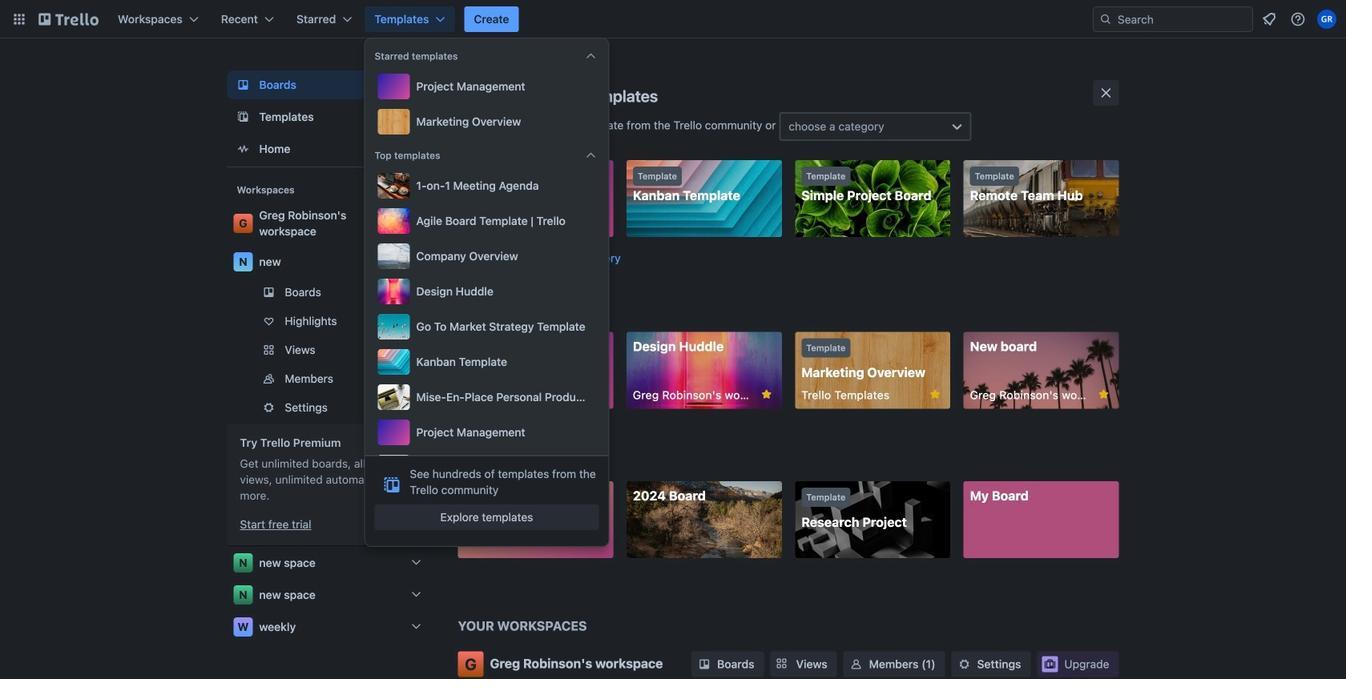 Task type: describe. For each thing, give the bounding box(es) containing it.
menu for collapse icon on the top left of page
[[375, 170, 599, 551]]

add image
[[407, 369, 426, 389]]

menu for collapse image on the left
[[375, 71, 599, 138]]

2 sm image from the left
[[956, 657, 972, 673]]

0 notifications image
[[1260, 10, 1279, 29]]

sm image
[[696, 657, 712, 673]]

collapse image
[[585, 50, 597, 63]]



Task type: locate. For each thing, give the bounding box(es) containing it.
1 vertical spatial menu
[[375, 170, 599, 551]]

click to unstar this board. it will be removed from your starred list. image
[[759, 387, 774, 402], [928, 387, 942, 402]]

1 click to unstar this board. it will be removed from your starred list. image from the left
[[759, 387, 774, 402]]

1 horizontal spatial click to unstar this board. it will be removed from your starred list. image
[[928, 387, 942, 402]]

home image
[[234, 139, 253, 159]]

template board image
[[234, 107, 253, 127]]

1 horizontal spatial sm image
[[956, 657, 972, 673]]

board image
[[234, 75, 253, 95]]

greg robinson (gregrobinson96) image
[[1317, 10, 1337, 29]]

menu
[[375, 71, 599, 138], [375, 170, 599, 551]]

back to home image
[[38, 6, 99, 32]]

1 menu from the top
[[375, 71, 599, 138]]

sm image
[[848, 657, 864, 673], [956, 657, 972, 673]]

2 click to unstar this board. it will be removed from your starred list. image from the left
[[928, 387, 942, 402]]

open information menu image
[[1290, 11, 1306, 27]]

primary element
[[0, 0, 1346, 38]]

0 horizontal spatial sm image
[[848, 657, 864, 673]]

2 menu from the top
[[375, 170, 599, 551]]

Search field
[[1093, 6, 1253, 32]]

search image
[[1099, 13, 1112, 26]]

1 sm image from the left
[[848, 657, 864, 673]]

collapse image
[[585, 149, 597, 162]]

0 vertical spatial menu
[[375, 71, 599, 138]]

0 horizontal spatial click to unstar this board. it will be removed from your starred list. image
[[759, 387, 774, 402]]



Task type: vqa. For each thing, say whether or not it's contained in the screenshot.
right sm icon
yes



